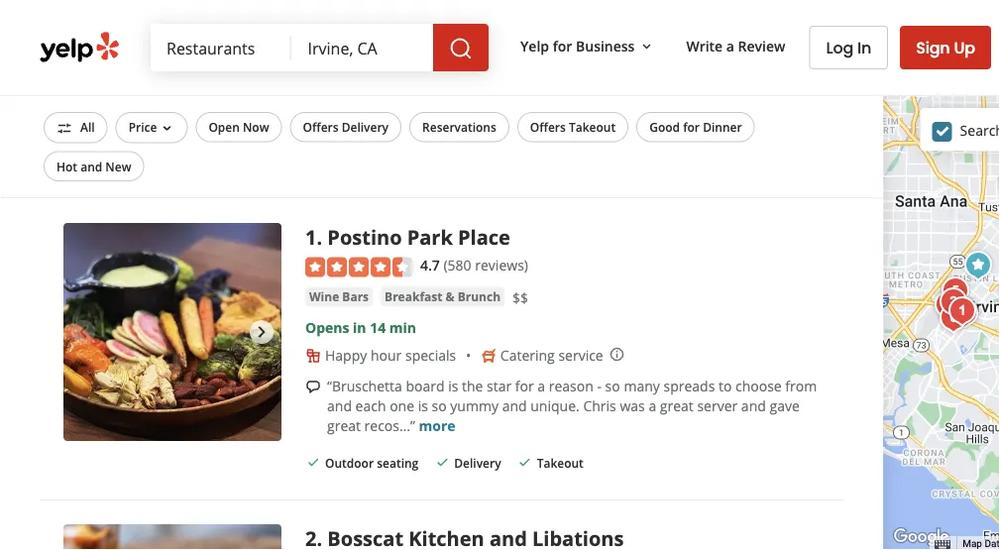 Task type: vqa. For each thing, say whether or not it's contained in the screenshot.
Rating "element"
no



Task type: describe. For each thing, give the bounding box(es) containing it.
bosscat kitchen and libations image
[[934, 283, 974, 322]]

previous image
[[71, 320, 95, 344]]

16 chevron down v2 image
[[159, 120, 175, 136]]

reservations
[[422, 119, 497, 135]]

to
[[719, 377, 732, 396]]

taco for taco bell® nacho fries are back for a limited time.
[[322, 48, 353, 67]]

the
[[462, 377, 483, 396]]

takeout inside button
[[569, 119, 616, 135]]

price
[[129, 119, 157, 135]]

1 vertical spatial in
[[353, 318, 366, 337]]

yummy
[[450, 397, 499, 415]]

"bruschetta
[[327, 377, 402, 396]]

1 outdoor from the top
[[325, 104, 374, 120]]

limited
[[572, 48, 620, 67]]

0 vertical spatial in
[[232, 168, 247, 190]]

sign up link
[[900, 26, 991, 69]]

map dat
[[963, 538, 999, 550]]

sen thai noodle bar image
[[929, 286, 969, 325]]

filters group
[[40, 112, 759, 181]]

for for good
[[683, 119, 700, 135]]

board
[[406, 377, 445, 396]]

takeout down a
[[537, 104, 584, 120]]

0 horizontal spatial more
[[419, 416, 456, 435]]

all for all "restaurants" results in irvine, california
[[40, 168, 60, 190]]

sign
[[916, 36, 950, 58]]

postino
[[327, 223, 402, 250]]

many
[[624, 377, 660, 396]]

north italia image
[[945, 293, 985, 333]]

review
[[738, 36, 786, 55]]

wingstop image
[[995, 271, 999, 310]]

16 checkmark v2 image for delivery
[[435, 104, 450, 119]]

aria kitchen image
[[934, 298, 974, 338]]

delivery down the more link
[[454, 455, 501, 471]]

now
[[243, 119, 269, 135]]

for inside "bruschetta board is the star for a reason - so many spreads to choose from and each one is so yummy and unique. chris was a great server and gave great recos…"
[[515, 377, 534, 396]]

was
[[620, 397, 645, 415]]

business
[[576, 36, 635, 55]]

brunch
[[458, 289, 501, 305]]

price button
[[116, 112, 188, 143]]

&
[[446, 289, 455, 305]]

hour
[[371, 346, 402, 365]]

offers for offers delivery
[[303, 119, 339, 135]]

search
[[960, 121, 999, 140]]

1 horizontal spatial is
[[448, 377, 458, 396]]

reason
[[549, 377, 594, 396]]

nacho for taco bell® nacho fries are back for a limited time.
[[395, 48, 437, 67]]

"restaurants"
[[63, 168, 171, 190]]

and down choose
[[741, 397, 766, 415]]

recos…"
[[364, 416, 415, 435]]

.
[[317, 223, 322, 250]]

1 vertical spatial so
[[432, 397, 447, 415]]

unique.
[[531, 397, 580, 415]]

all for all
[[80, 119, 95, 135]]

seating for delivery's 16 checkmark v2 image
[[377, 104, 419, 120]]

gave
[[770, 397, 800, 415]]

Near text field
[[308, 37, 417, 58]]

none field near
[[308, 37, 417, 58]]

open now
[[209, 119, 269, 135]]

good
[[650, 119, 680, 135]]

new
[[105, 158, 131, 174]]

4.7 (580 reviews)
[[420, 256, 528, 275]]

all "restaurants" results in irvine, california
[[40, 168, 382, 190]]

0 vertical spatial a
[[727, 36, 735, 55]]

happy hour specials
[[325, 346, 456, 365]]

catering
[[501, 346, 555, 365]]

wine bars link
[[305, 287, 373, 307]]

a
[[560, 48, 568, 67]]

yelp
[[521, 36, 549, 55]]

offers delivery button
[[290, 112, 402, 142]]

reservations button
[[410, 112, 509, 142]]

log in link
[[809, 26, 889, 69]]

1 horizontal spatial more
[[654, 48, 690, 67]]

reviews)
[[475, 256, 528, 275]]

hot and new
[[57, 158, 131, 174]]

breakfast
[[385, 289, 443, 305]]

postino park place image
[[63, 223, 282, 441]]

wine bars button
[[305, 287, 373, 307]]

one
[[390, 397, 414, 415]]

map dat button
[[963, 537, 999, 550]]

offers takeout
[[530, 119, 616, 135]]

fries for taco bell® nacho fries
[[447, 28, 481, 47]]

happy
[[325, 346, 367, 365]]

16 checkmark v2 image down back
[[517, 104, 533, 119]]

wine
[[309, 289, 339, 305]]

min
[[389, 318, 416, 337]]

dat
[[985, 538, 999, 550]]

open now button
[[196, 112, 282, 142]]

keyboard shortcuts image
[[935, 540, 951, 550]]

in
[[858, 37, 872, 59]]

log in
[[826, 37, 872, 59]]

Find text field
[[167, 37, 276, 58]]

breakfast & brunch button
[[381, 287, 505, 307]]

slideshow element for happy
[[63, 223, 282, 441]]

california
[[303, 168, 382, 190]]

up
[[954, 36, 976, 58]]

sign up
[[916, 36, 976, 58]]

log
[[826, 37, 854, 59]]

map
[[963, 538, 982, 550]]



Task type: locate. For each thing, give the bounding box(es) containing it.
0 horizontal spatial so
[[432, 397, 447, 415]]

0 vertical spatial for
[[553, 36, 572, 55]]

seating left reservations
[[377, 104, 419, 120]]

1 vertical spatial great
[[327, 416, 361, 435]]

1 offers from the left
[[303, 119, 339, 135]]

service
[[559, 346, 604, 365]]

yelp for business
[[521, 36, 635, 55]]

next image
[[250, 3, 274, 27], [250, 320, 274, 344]]

1 vertical spatial taco
[[322, 48, 353, 67]]

postino park place link
[[327, 223, 510, 250]]

bars
[[342, 289, 369, 305]]

0 horizontal spatial great
[[327, 416, 361, 435]]

delivery up california
[[342, 119, 389, 135]]

0 vertical spatial is
[[448, 377, 458, 396]]

from
[[786, 377, 817, 396]]

in left irvine, at left
[[232, 168, 247, 190]]

none field up open
[[167, 37, 276, 58]]

2 seating from the top
[[377, 455, 419, 471]]

hot and new button
[[44, 151, 144, 181]]

1 horizontal spatial none field
[[308, 37, 417, 58]]

2 none field from the left
[[308, 37, 417, 58]]

seating for 16 checkmark v2 icon under the more link
[[377, 455, 419, 471]]

bell® for taco bell® nacho fries are back for a limited time.
[[356, 48, 392, 67]]

none field up 'offers delivery' at top
[[308, 37, 417, 58]]

16 happy hour specials v2 image
[[305, 348, 321, 364]]

offers takeout button
[[517, 112, 629, 142]]

next image for outdoor seating
[[250, 3, 274, 27]]

are
[[475, 48, 497, 67]]

0 vertical spatial outdoor seating
[[325, 104, 419, 120]]

16 filter v2 image
[[57, 120, 72, 136]]

outdoor
[[325, 104, 374, 120], [325, 455, 374, 471]]

0 vertical spatial next image
[[250, 3, 274, 27]]

chris
[[583, 397, 616, 415]]

offers down for
[[530, 119, 566, 135]]

1 vertical spatial a
[[538, 377, 545, 396]]

offers for offers takeout
[[530, 119, 566, 135]]

and down star
[[502, 397, 527, 415]]

map region
[[814, 0, 999, 550]]

0 vertical spatial outdoor
[[325, 104, 374, 120]]

16 checkmark v2 image down the '16 speech v2' icon
[[305, 454, 321, 470]]

2 vertical spatial for
[[515, 377, 534, 396]]

great
[[660, 397, 694, 415], [327, 416, 361, 435]]

and inside button
[[80, 158, 102, 174]]

2 outdoor seating from the top
[[325, 455, 419, 471]]

1 horizontal spatial great
[[660, 397, 694, 415]]

write a review link
[[679, 28, 794, 64]]

google image
[[889, 524, 954, 550]]

izakaya osen - irvine image
[[936, 272, 976, 311]]

in
[[232, 168, 247, 190], [353, 318, 366, 337]]

1 horizontal spatial all
[[80, 119, 95, 135]]

slideshow element
[[63, 0, 282, 124], [63, 223, 282, 441]]

offers delivery
[[303, 119, 389, 135]]

0 vertical spatial fries
[[447, 28, 481, 47]]

read more
[[617, 48, 690, 67]]

16 checkmark v2 image down unique.
[[517, 454, 533, 470]]

2 vertical spatial a
[[649, 397, 656, 415]]

1 outdoor seating from the top
[[325, 104, 419, 120]]

offers
[[303, 119, 339, 135], [530, 119, 566, 135]]

outdoor seating down near 'field'
[[325, 104, 419, 120]]

read
[[617, 48, 651, 67]]

0 horizontal spatial in
[[232, 168, 247, 190]]

specials
[[405, 346, 456, 365]]

takeout down limited
[[569, 119, 616, 135]]

0 vertical spatial nacho
[[399, 28, 444, 47]]

1 seating from the top
[[377, 104, 419, 120]]

park
[[407, 223, 453, 250]]

delivery down are
[[454, 104, 501, 120]]

$$
[[513, 288, 528, 307]]

offers up california
[[303, 119, 339, 135]]

nacho
[[399, 28, 444, 47], [395, 48, 437, 67]]

and left each
[[327, 397, 352, 415]]

16 checkmark v2 image down the more link
[[435, 454, 450, 470]]

for for yelp
[[553, 36, 572, 55]]

open
[[209, 119, 240, 135]]

16 checkmark v2 image for outdoor seating
[[305, 454, 321, 470]]

hot
[[57, 158, 77, 174]]

0 vertical spatial so
[[605, 377, 620, 396]]

1 horizontal spatial in
[[353, 318, 366, 337]]

opens in 14 min
[[305, 318, 416, 337]]

1 horizontal spatial a
[[649, 397, 656, 415]]

0 horizontal spatial 16 checkmark v2 image
[[305, 454, 321, 470]]

16 speech v2 image
[[305, 379, 321, 395]]

and right hot
[[80, 158, 102, 174]]

outdoor down near 'field'
[[325, 104, 374, 120]]

is left the
[[448, 377, 458, 396]]

1 vertical spatial taco bell image
[[959, 246, 999, 286]]

1 slideshow element from the top
[[63, 0, 282, 124]]

a up unique.
[[538, 377, 545, 396]]

catering service
[[501, 346, 604, 365]]

breakfast & brunch
[[385, 289, 501, 305]]

all inside all 'button'
[[80, 119, 95, 135]]

1 vertical spatial for
[[683, 119, 700, 135]]

0 vertical spatial all
[[80, 119, 95, 135]]

1 vertical spatial outdoor seating
[[325, 455, 419, 471]]

great down spreads
[[660, 397, 694, 415]]

wine bars
[[309, 289, 369, 305]]

next image left opens
[[250, 320, 274, 344]]

1 vertical spatial bell®
[[356, 48, 392, 67]]

fries up are
[[447, 28, 481, 47]]

2 horizontal spatial for
[[683, 119, 700, 135]]

1 taco from the top
[[322, 28, 354, 47]]

slideshow element for outdoor
[[63, 0, 282, 124]]

1 horizontal spatial offers
[[530, 119, 566, 135]]

so
[[605, 377, 620, 396], [432, 397, 447, 415]]

0 horizontal spatial offers
[[303, 119, 339, 135]]

for right good
[[683, 119, 700, 135]]

0 horizontal spatial taco bell image
[[63, 0, 282, 124]]

seven grams image
[[994, 162, 999, 201]]

1 none field from the left
[[167, 37, 276, 58]]

-
[[597, 377, 602, 396]]

more down board at the left bottom of page
[[419, 416, 456, 435]]

16 checkmark v2 image down search "icon"
[[435, 104, 450, 119]]

1 vertical spatial is
[[418, 397, 428, 415]]

1 vertical spatial nacho
[[395, 48, 437, 67]]

0 vertical spatial slideshow element
[[63, 0, 282, 124]]

all down 16 filter v2 icon
[[40, 168, 60, 190]]

all
[[80, 119, 95, 135], [40, 168, 60, 190]]

1 vertical spatial next image
[[250, 320, 274, 344]]

for
[[535, 48, 556, 67]]

star
[[487, 377, 512, 396]]

next image up find text box
[[250, 3, 274, 27]]

1 vertical spatial all
[[40, 168, 60, 190]]

a right write
[[727, 36, 735, 55]]

1 vertical spatial outdoor
[[325, 455, 374, 471]]

1 vertical spatial fries
[[440, 48, 471, 67]]

seating down recos…"
[[377, 455, 419, 471]]

takeout down unique.
[[537, 455, 584, 471]]

bell® down taco bell® nacho fries
[[356, 48, 392, 67]]

taco for taco bell® nacho fries
[[322, 28, 354, 47]]

None search field
[[151, 24, 493, 71]]

16 checkmark v2 image right now
[[305, 104, 321, 119]]

results
[[174, 168, 228, 190]]

back
[[501, 48, 531, 67]]

nacho for taco bell® nacho fries
[[399, 28, 444, 47]]

0 horizontal spatial a
[[538, 377, 545, 396]]

outdoor seating down recos…"
[[325, 455, 419, 471]]

taco
[[322, 28, 354, 47], [322, 48, 353, 67]]

1 horizontal spatial so
[[605, 377, 620, 396]]

1 horizontal spatial for
[[553, 36, 572, 55]]

2 next image from the top
[[250, 320, 274, 344]]

each
[[356, 397, 386, 415]]

outdoor down recos…"
[[325, 455, 374, 471]]

info icon image
[[609, 347, 625, 363], [609, 347, 625, 363]]

offers inside "button"
[[303, 119, 339, 135]]

1 vertical spatial slideshow element
[[63, 223, 282, 441]]

all right 16 filter v2 icon
[[80, 119, 95, 135]]

0 vertical spatial bell®
[[358, 28, 396, 47]]

14
[[370, 318, 386, 337]]

for right yelp
[[553, 36, 572, 55]]

1 next image from the top
[[250, 3, 274, 27]]

1 horizontal spatial 16 checkmark v2 image
[[435, 104, 450, 119]]

server
[[697, 397, 738, 415]]

write
[[686, 36, 723, 55]]

taco up 'offers delivery' at top
[[322, 28, 354, 47]]

0 vertical spatial 16 checkmark v2 image
[[435, 104, 450, 119]]

great down each
[[327, 416, 361, 435]]

for inside yelp for business button
[[553, 36, 572, 55]]

taco bell® nacho fries
[[322, 28, 481, 47]]

2 outdoor from the top
[[325, 455, 374, 471]]

none field find
[[167, 37, 276, 58]]

0 vertical spatial seating
[[377, 104, 419, 120]]

1 horizontal spatial taco bell image
[[959, 246, 999, 286]]

0 vertical spatial more
[[654, 48, 690, 67]]

16 checkmark v2 image
[[435, 104, 450, 119], [305, 454, 321, 470]]

1
[[305, 223, 317, 250]]

0 horizontal spatial is
[[418, 397, 428, 415]]

is down board at the left bottom of page
[[418, 397, 428, 415]]

1 vertical spatial more
[[419, 416, 456, 435]]

breakfast & brunch link
[[381, 287, 505, 307]]

4.7
[[420, 256, 440, 275]]

taco down taco bell® nacho fries
[[322, 48, 353, 67]]

nacho left search "icon"
[[399, 28, 444, 47]]

16 catering v2 image
[[481, 348, 497, 364]]

(580
[[444, 256, 472, 275]]

0 horizontal spatial for
[[515, 377, 534, 396]]

good for dinner
[[650, 119, 742, 135]]

None field
[[167, 37, 276, 58], [308, 37, 417, 58]]

0 vertical spatial taco bell image
[[63, 0, 282, 124]]

next image for happy hour specials
[[250, 320, 274, 344]]

"bruschetta board is the star for a reason - so many spreads to choose from and each one is so yummy and unique. chris was a great server and gave great recos…"
[[327, 377, 817, 435]]

a right was
[[649, 397, 656, 415]]

fries for taco bell® nacho fries are back for a limited time.
[[440, 48, 471, 67]]

4.7 star rating image
[[305, 257, 412, 277]]

good for dinner button
[[637, 112, 755, 142]]

spreads
[[664, 377, 715, 396]]

all button
[[44, 112, 108, 143]]

2 slideshow element from the top
[[63, 223, 282, 441]]

0 horizontal spatial none field
[[167, 37, 276, 58]]

0 vertical spatial great
[[660, 397, 694, 415]]

in left 14 on the left of page
[[353, 318, 366, 337]]

2 horizontal spatial a
[[727, 36, 735, 55]]

1 vertical spatial seating
[[377, 455, 419, 471]]

offers inside button
[[530, 119, 566, 135]]

delivery
[[454, 104, 501, 120], [342, 119, 389, 135], [454, 455, 501, 471]]

more link
[[419, 416, 456, 435]]

for right star
[[515, 377, 534, 396]]

postino park place image
[[943, 291, 983, 331]]

16 chevron down v2 image
[[639, 38, 655, 54]]

taco bell image
[[63, 0, 282, 124], [959, 246, 999, 286]]

bell® left search "icon"
[[358, 28, 396, 47]]

irvine,
[[250, 168, 299, 190]]

2 taco from the top
[[322, 48, 353, 67]]

opens
[[305, 318, 349, 337]]

2 offers from the left
[[530, 119, 566, 135]]

0 vertical spatial taco
[[322, 28, 354, 47]]

outdoor seating
[[325, 104, 419, 120], [325, 455, 419, 471]]

seating
[[377, 104, 419, 120], [377, 455, 419, 471]]

fries left are
[[440, 48, 471, 67]]

delivery inside "button"
[[342, 119, 389, 135]]

1 . postino park place
[[305, 223, 510, 250]]

search image
[[449, 37, 473, 61]]

1 vertical spatial 16 checkmark v2 image
[[305, 454, 321, 470]]

0 horizontal spatial all
[[40, 168, 60, 190]]

place
[[458, 223, 510, 250]]

nacho down taco bell® nacho fries
[[395, 48, 437, 67]]

taco bell® nacho fries are back for a limited time.
[[322, 48, 660, 67]]

so right -
[[605, 377, 620, 396]]

for inside good for dinner button
[[683, 119, 700, 135]]

is
[[448, 377, 458, 396], [418, 397, 428, 415]]

yelp for business button
[[513, 28, 663, 64]]

more right read
[[654, 48, 690, 67]]

so up the more link
[[432, 397, 447, 415]]

bell® for taco bell® nacho fries
[[358, 28, 396, 47]]

a
[[727, 36, 735, 55], [538, 377, 545, 396], [649, 397, 656, 415]]

16 checkmark v2 image
[[305, 104, 321, 119], [517, 104, 533, 119], [435, 454, 450, 470], [517, 454, 533, 470]]

for
[[553, 36, 572, 55], [683, 119, 700, 135], [515, 377, 534, 396]]

dinner
[[703, 119, 742, 135]]

choose
[[736, 377, 782, 396]]



